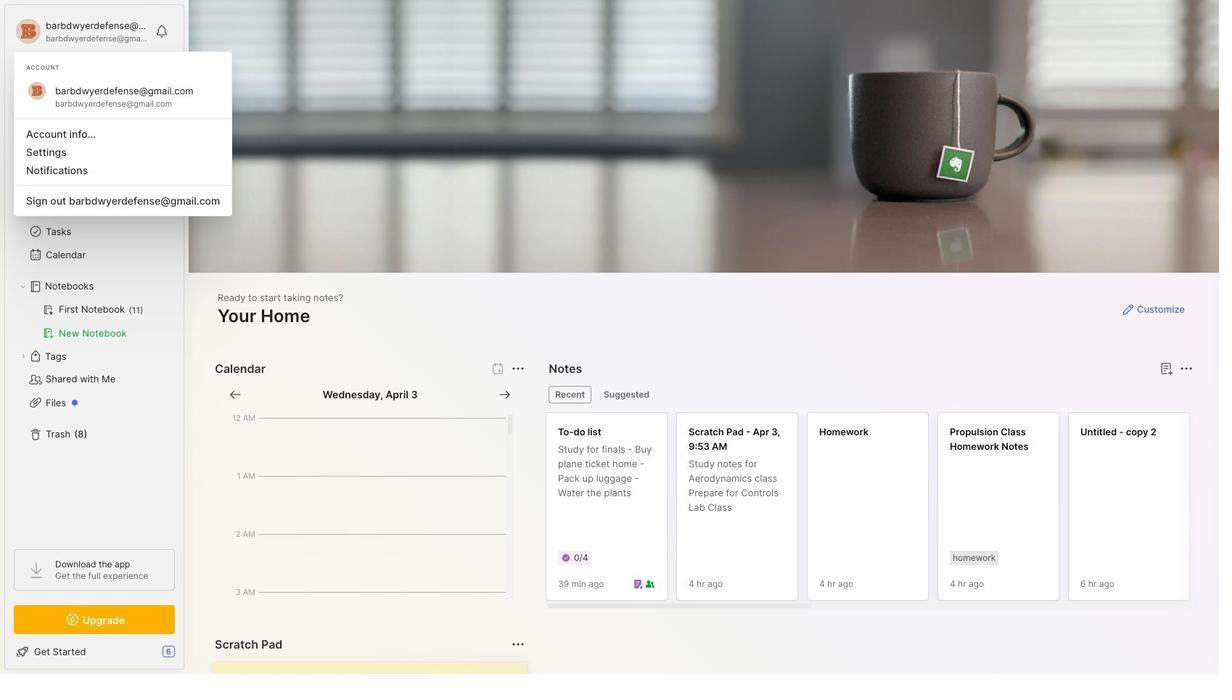 Task type: vqa. For each thing, say whether or not it's contained in the screenshot.
HELP AND LEARNING TASK CHECKLIST field
yes



Task type: describe. For each thing, give the bounding box(es) containing it.
2 more actions image from the left
[[1178, 360, 1196, 378]]

Start writing… text field
[[224, 663, 527, 675]]

main element
[[0, 0, 189, 675]]

Choose date to view field
[[323, 388, 418, 402]]

expand tags image
[[19, 352, 28, 361]]

none search field inside main element
[[40, 72, 162, 89]]

dropdown list menu
[[15, 113, 232, 210]]

Search text field
[[40, 74, 162, 88]]

tree inside main element
[[5, 142, 184, 537]]

Help and Learning task checklist field
[[5, 640, 184, 664]]



Task type: locate. For each thing, give the bounding box(es) containing it.
expand notebooks image
[[19, 282, 28, 291]]

None search field
[[40, 72, 162, 89]]

group
[[14, 298, 174, 345]]

tree
[[5, 142, 184, 537]]

row group
[[546, 412, 1220, 610]]

Account field
[[14, 17, 148, 46]]

more actions image
[[510, 360, 527, 378], [1178, 360, 1196, 378]]

1 horizontal spatial tab
[[598, 386, 656, 404]]

1 more actions image from the left
[[510, 360, 527, 378]]

0 horizontal spatial more actions image
[[510, 360, 527, 378]]

More actions field
[[509, 359, 529, 379], [1177, 359, 1197, 379], [509, 635, 529, 655]]

0 horizontal spatial tab
[[549, 386, 592, 404]]

tab list
[[549, 386, 1192, 404]]

more actions image
[[510, 636, 527, 653]]

group inside tree
[[14, 298, 174, 345]]

1 horizontal spatial more actions image
[[1178, 360, 1196, 378]]

click to collapse image
[[183, 648, 194, 665]]

2 tab from the left
[[598, 386, 656, 404]]

tab
[[549, 386, 592, 404], [598, 386, 656, 404]]

1 tab from the left
[[549, 386, 592, 404]]



